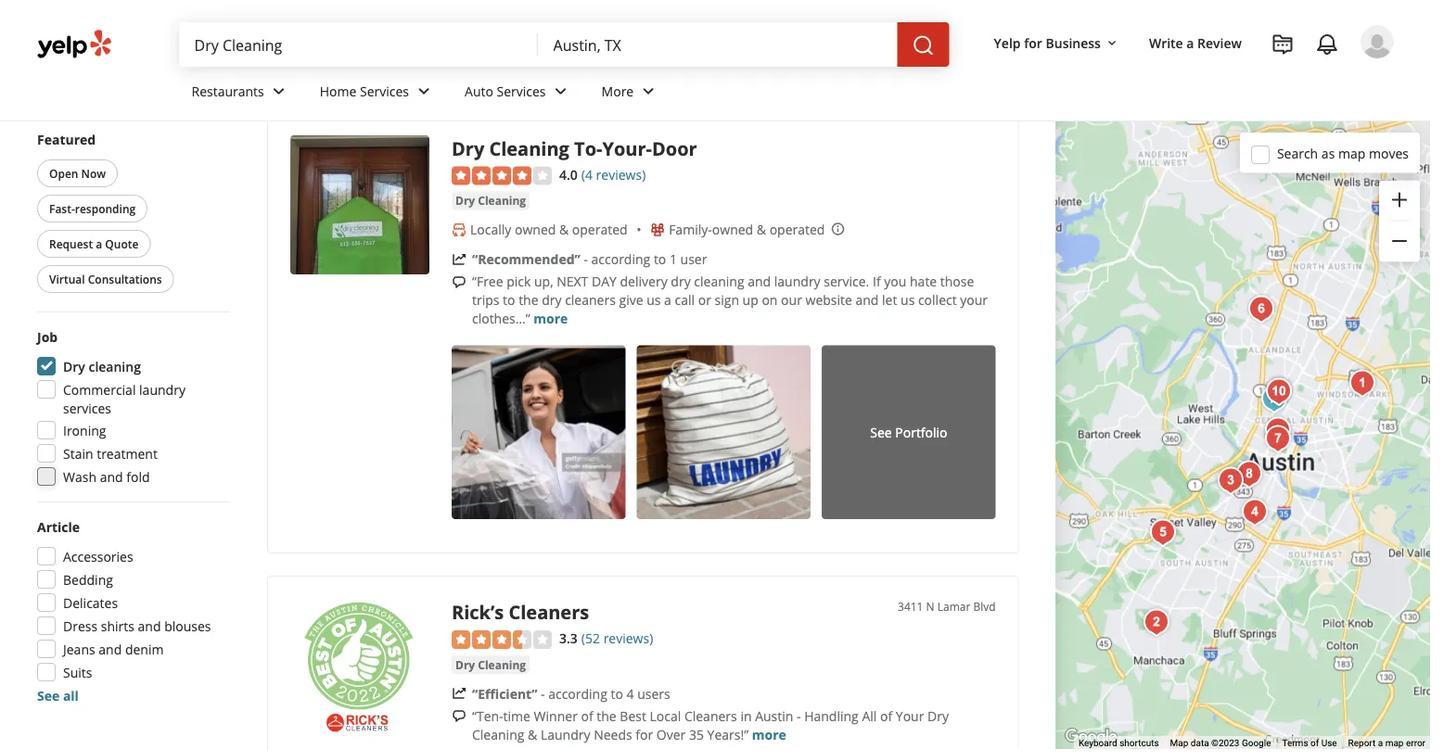 Task type: vqa. For each thing, say whether or not it's contained in the screenshot.
the leftmost Dry Clean Factory image
no



Task type: locate. For each thing, give the bounding box(es) containing it.
3411 n lamar blvd
[[898, 599, 996, 615]]

0 vertical spatial cleaners
[[509, 599, 589, 625]]

1 horizontal spatial zips cleaners image
[[1231, 456, 1268, 493]]

1 horizontal spatial for
[[1024, 34, 1042, 51]]

& up "recommended" - according to 1 user
[[559, 221, 569, 239]]

0 vertical spatial more link
[[534, 310, 568, 328]]

more link for years!"
[[752, 726, 786, 743]]

0 horizontal spatial -
[[541, 685, 545, 703]]

0 horizontal spatial rick's cleaners image
[[1212, 462, 1249, 499]]

best down 4 on the bottom of page
[[620, 707, 646, 725]]

none field find
[[194, 34, 524, 55]]

a right write
[[1187, 34, 1194, 51]]

to left 1
[[654, 251, 666, 268]]

24 chevron down v2 image inside restaurants link
[[268, 80, 290, 102]]

cleaning down ""ten-"
[[472, 726, 524, 743]]

more link down austin
[[752, 726, 786, 743]]

none field up the results
[[194, 34, 524, 55]]

& right family-
[[757, 221, 766, 239]]

"free
[[472, 273, 503, 290]]

16 trending v2 image
[[452, 252, 467, 267]]

1 horizontal spatial more
[[752, 726, 786, 743]]

reviews) down your-
[[596, 166, 646, 184]]

1 vertical spatial best
[[620, 707, 646, 725]]

write a review link
[[1142, 26, 1249, 59]]

& down time
[[528, 726, 537, 743]]

operated up "recommended" - according to 1 user
[[572, 221, 628, 239]]

wash
[[63, 468, 96, 486]]

1 vertical spatial more link
[[752, 726, 786, 743]]

see all button
[[37, 687, 79, 704]]

- right austin
[[797, 707, 801, 725]]

- up next
[[584, 251, 588, 268]]

16 info v2 image right the results
[[409, 71, 423, 86]]

your
[[960, 291, 988, 309]]

dry
[[392, 17, 431, 48], [452, 135, 484, 161], [455, 193, 475, 208], [63, 358, 85, 375], [455, 657, 475, 672], [928, 707, 949, 725]]

of
[[581, 707, 593, 725], [880, 707, 892, 725], [1311, 738, 1319, 749]]

- for "efficient"
[[541, 685, 545, 703]]

winner
[[534, 707, 578, 725]]

laundry
[[774, 273, 821, 290], [139, 381, 185, 398]]

jeans
[[63, 640, 95, 658]]

1 vertical spatial according
[[548, 685, 607, 703]]

2 horizontal spatial to
[[654, 251, 666, 268]]

of right all
[[880, 707, 892, 725]]

reviews) inside (4 reviews) link
[[596, 166, 646, 184]]

virtual consultations button
[[37, 265, 174, 293]]

2 vertical spatial to
[[611, 685, 623, 703]]

operated for family-owned & operated
[[770, 221, 825, 239]]

dry inside group
[[63, 358, 85, 375]]

us right let
[[901, 291, 915, 309]]

yelp for business button
[[987, 26, 1127, 59]]

dry cleaning link down 4 star rating image
[[452, 192, 530, 210]]

0 horizontal spatial more link
[[534, 310, 568, 328]]

24 chevron down v2 image right auto services
[[550, 80, 572, 102]]

laundry right 'commercial'
[[139, 381, 185, 398]]

0 vertical spatial group
[[1379, 180, 1420, 262]]

open
[[49, 166, 78, 181]]

1 vertical spatial dry cleaning
[[455, 657, 526, 672]]

owned for family-
[[712, 221, 753, 239]]

0 horizontal spatial cleaning
[[89, 358, 141, 375]]

1 vertical spatial dry cleaning link
[[452, 656, 530, 674]]

2 us from the left
[[901, 291, 915, 309]]

for left over
[[636, 726, 653, 743]]

a left quote
[[96, 236, 102, 251]]

4 star rating image
[[452, 167, 552, 185]]

24 chevron down v2 image
[[413, 80, 435, 102]]

map
[[1170, 738, 1189, 749]]

0 horizontal spatial see
[[37, 687, 60, 704]]

0 horizontal spatial owned
[[515, 221, 556, 239]]

projects image
[[1272, 33, 1294, 56]]

None search field
[[179, 22, 953, 67]]

& for locally
[[559, 221, 569, 239]]

0 horizontal spatial &
[[528, 726, 537, 743]]

dry up 4 star rating image
[[452, 135, 484, 161]]

2 dry cleaning from the top
[[455, 657, 526, 672]]

to for - according to 1 user
[[654, 251, 666, 268]]

0 vertical spatial 16 speech v2 image
[[452, 275, 467, 290]]

ironing
[[63, 422, 106, 439]]

your-
[[602, 135, 652, 161]]

auto
[[465, 82, 493, 100]]

2 operated from the left
[[770, 221, 825, 239]]

dry cleaning link down 3.3 star rating image
[[452, 656, 530, 674]]

16 speech v2 image down 16 trending v2 image
[[452, 275, 467, 290]]

more for years!"
[[752, 726, 786, 743]]

pick
[[507, 273, 531, 290]]

1 us from the left
[[647, 291, 661, 309]]

services for home services
[[360, 82, 409, 100]]

see left portfolio
[[870, 424, 892, 441]]

1 horizontal spatial see
[[870, 424, 892, 441]]

a left call
[[664, 291, 671, 309]]

google image
[[1061, 725, 1122, 749]]

more link down the up,
[[534, 310, 568, 328]]

more down the up,
[[534, 310, 568, 328]]

laundry up our
[[774, 273, 821, 290]]

1 vertical spatial reviews)
[[604, 630, 653, 648]]

2 horizontal spatial &
[[757, 221, 766, 239]]

1 horizontal spatial cleaners
[[684, 707, 737, 725]]

2 vertical spatial group
[[32, 518, 230, 705]]

according up the "winner"
[[548, 685, 607, 703]]

a inside request a quote button
[[96, 236, 102, 251]]

2 16 speech v2 image from the top
[[452, 709, 467, 724]]

see
[[870, 424, 892, 441], [37, 687, 60, 704]]

1 vertical spatial cleaners
[[684, 707, 737, 725]]

"ten-
[[472, 707, 503, 725]]

cleaning down 3.3 star rating image
[[478, 657, 526, 672]]

dry right your
[[928, 707, 949, 725]]

24 chevron down v2 image inside more link
[[637, 80, 660, 102]]

1 vertical spatial laundry
[[139, 381, 185, 398]]

a inside write a review "link"
[[1187, 34, 1194, 51]]

cleaning up 4 star rating image
[[489, 135, 569, 161]]

0 vertical spatial rick's cleaners image
[[1260, 373, 1298, 410]]

and
[[748, 273, 771, 290], [856, 291, 879, 309], [100, 468, 123, 486], [138, 617, 161, 635], [99, 640, 122, 658]]

1 horizontal spatial best
[[620, 707, 646, 725]]

1 vertical spatial to
[[503, 291, 515, 309]]

24 chevron down v2 image right 'more'
[[637, 80, 660, 102]]

dry down the up,
[[542, 291, 562, 309]]

0 vertical spatial to
[[654, 251, 666, 268]]

1 horizontal spatial the
[[597, 707, 617, 725]]

0 horizontal spatial 16 info v2 image
[[409, 71, 423, 86]]

to inside "free pick up, next day delivery dry cleaning and laundry service. if you hate those trips to the dry cleaners give us a call or sign up on our website and let us collect your clothes…"
[[503, 291, 515, 309]]

0 horizontal spatial map
[[1338, 144, 1366, 162]]

1 vertical spatial 16 speech v2 image
[[452, 709, 467, 724]]

Find text field
[[194, 34, 524, 55]]

rick's cleaners link
[[452, 599, 589, 625]]

and down 'stain treatment'
[[100, 468, 123, 486]]

1 horizontal spatial cleaning
[[694, 273, 744, 290]]

the up needs
[[597, 707, 617, 725]]

hate
[[910, 273, 937, 290]]

near
[[540, 17, 594, 48]]

24 chevron down v2 image right restaurants
[[268, 80, 290, 102]]

none field up business categories element
[[553, 34, 883, 55]]

owned up "free pick up, next day delivery dry cleaning and laundry service. if you hate those trips to the dry cleaners give us a call or sign up on our website and let us collect your clothes…"
[[712, 221, 753, 239]]

dry up 'commercial'
[[63, 358, 85, 375]]

1 none field from the left
[[194, 34, 524, 55]]

best inside "ten-time winner of the best local cleaners in austin - handling all of your dry cleaning & laundry needs for over 35 years!"
[[620, 707, 646, 725]]

dry cleaning button down 4 star rating image
[[452, 192, 530, 210]]

austin
[[755, 707, 793, 725]]

0 horizontal spatial cleaners
[[509, 599, 589, 625]]

business
[[1046, 34, 1101, 51]]

see left all
[[37, 687, 60, 704]]

-
[[584, 251, 588, 268], [541, 685, 545, 703], [797, 707, 801, 725]]

zips cleaners image up soco cleaners & alterations icon
[[1231, 456, 1268, 493]]

rick's
[[452, 599, 504, 625]]

24 chevron down v2 image
[[268, 80, 290, 102], [550, 80, 572, 102], [637, 80, 660, 102]]

map data ©2023 google
[[1170, 738, 1271, 749]]

(52
[[581, 630, 600, 648]]

1 horizontal spatial to
[[611, 685, 623, 703]]

give
[[619, 291, 643, 309]]

us
[[647, 291, 661, 309], [901, 291, 915, 309]]

a right report in the bottom right of the page
[[1378, 738, 1383, 749]]

0 horizontal spatial us
[[647, 291, 661, 309]]

cleaning
[[435, 17, 536, 48], [489, 135, 569, 161], [478, 193, 526, 208], [478, 657, 526, 672], [472, 726, 524, 743]]

operated up our
[[770, 221, 825, 239]]

for right 'yelp'
[[1024, 34, 1042, 51]]

user actions element
[[979, 23, 1420, 137]]

2 vertical spatial -
[[797, 707, 801, 725]]

1 horizontal spatial rick's cleaners image
[[1260, 373, 1298, 410]]

cleaners up the 3.3 link
[[509, 599, 589, 625]]

24 chevron down v2 image inside auto services 'link'
[[550, 80, 572, 102]]

map for moves
[[1338, 144, 1366, 162]]

for
[[1024, 34, 1042, 51], [636, 726, 653, 743]]

fold
[[126, 468, 150, 486]]

according
[[591, 251, 650, 268], [548, 685, 607, 703]]

keyboard
[[1079, 738, 1117, 749]]

0 horizontal spatial zips cleaners image
[[1144, 514, 1182, 551]]

1 vertical spatial -
[[541, 685, 545, 703]]

0 vertical spatial best
[[339, 17, 388, 48]]

rick's cleaners
[[452, 599, 589, 625]]

- inside "ten-time winner of the best local cleaners in austin - handling all of your dry cleaning & laundry needs for over 35 years!"
[[797, 707, 801, 725]]

16 family owned v2 image
[[650, 223, 665, 237]]

garnett lewis cleaners image
[[1243, 291, 1280, 328]]

16 speech v2 image down 16 trending v2 icon
[[452, 709, 467, 724]]

dry cleaning link for rick's
[[452, 656, 530, 674]]

16 speech v2 image
[[452, 275, 467, 290], [452, 709, 467, 724]]

cleaners
[[509, 599, 589, 625], [684, 707, 737, 725]]

0 horizontal spatial to
[[503, 291, 515, 309]]

owned for locally
[[515, 221, 556, 239]]

3.3 star rating image
[[452, 631, 552, 649]]

the folde image
[[1138, 604, 1175, 641]]

1 dry cleaning link from the top
[[452, 192, 530, 210]]

1 horizontal spatial 24 chevron down v2 image
[[550, 80, 572, 102]]

0 vertical spatial map
[[1338, 144, 1366, 162]]

16 info v2 image left business at the right top of page
[[1004, 28, 1019, 43]]

0 horizontal spatial for
[[636, 726, 653, 743]]

2 dry cleaning link from the top
[[452, 656, 530, 674]]

to left 4 on the bottom of page
[[611, 685, 623, 703]]

2 24 chevron down v2 image from the left
[[550, 80, 572, 102]]

cleaning up sign on the top
[[694, 273, 744, 290]]

ian's dry cleaning & laundry delivery image
[[1344, 365, 1381, 402]]

1 horizontal spatial more link
[[752, 726, 786, 743]]

16 trending v2 image
[[452, 687, 467, 701]]

2 horizontal spatial 24 chevron down v2 image
[[637, 80, 660, 102]]

cathy's cleaners & alterations image
[[1256, 381, 1293, 418]]

0 vertical spatial zips cleaners image
[[1231, 456, 1268, 493]]

1 vertical spatial more
[[752, 726, 786, 743]]

dry cleaning down 4 star rating image
[[455, 193, 526, 208]]

zips cleaners image
[[1231, 456, 1268, 493], [1144, 514, 1182, 551]]

16 info v2 image
[[1004, 28, 1019, 43], [409, 71, 423, 86]]

us down the delivery
[[647, 291, 661, 309]]

"ten-time winner of the best local cleaners in austin - handling all of your dry cleaning & laundry needs for over 35 years!"
[[472, 707, 949, 743]]

rick's cleaners image
[[1260, 373, 1298, 410], [1212, 462, 1249, 499]]

of down "efficient" - according to 4 users
[[581, 707, 593, 725]]

reviews) right (52
[[604, 630, 653, 648]]

map right as at the top
[[1338, 144, 1366, 162]]

1 vertical spatial see
[[37, 687, 60, 704]]

all
[[862, 707, 877, 725]]

dry cleaning down 3.3 star rating image
[[455, 657, 526, 672]]

of left use
[[1311, 738, 1319, 749]]

sponsored results
[[267, 68, 405, 89]]

1 dry cleaning from the top
[[455, 193, 526, 208]]

1 horizontal spatial none field
[[553, 34, 883, 55]]

reviews) inside (52 reviews) link
[[604, 630, 653, 648]]

services
[[63, 399, 111, 417]]

blvd
[[973, 599, 996, 615]]

service.
[[824, 273, 869, 290]]

error
[[1406, 738, 1426, 749]]

0 vertical spatial dry
[[671, 273, 691, 290]]

info icon image
[[831, 221, 845, 236], [831, 221, 845, 236]]

0 vertical spatial laundry
[[774, 273, 821, 290]]

collect
[[918, 291, 957, 309]]

1 vertical spatial cleaning
[[89, 358, 141, 375]]

0 vertical spatial dry cleaning link
[[452, 192, 530, 210]]

1 operated from the left
[[572, 221, 628, 239]]

the down pick
[[519, 291, 538, 309]]

1 horizontal spatial owned
[[712, 221, 753, 239]]

2 services from the left
[[497, 82, 546, 100]]

dry up call
[[671, 273, 691, 290]]

laundry
[[541, 726, 590, 743]]

1 horizontal spatial us
[[901, 291, 915, 309]]

write
[[1149, 34, 1183, 51]]

1 horizontal spatial operated
[[770, 221, 825, 239]]

quote
[[105, 236, 139, 251]]

0 vertical spatial 16 info v2 image
[[1004, 28, 1019, 43]]

0 horizontal spatial services
[[360, 82, 409, 100]]

next
[[557, 273, 588, 290]]

dry cleaning link
[[452, 192, 530, 210], [452, 656, 530, 674]]

cleaners up 35
[[684, 707, 737, 725]]

1 vertical spatial map
[[1385, 738, 1404, 749]]

according up "day"
[[591, 251, 650, 268]]

our
[[781, 291, 802, 309]]

1 horizontal spatial -
[[584, 251, 588, 268]]

1 horizontal spatial map
[[1385, 738, 1404, 749]]

operated for locally owned & operated
[[572, 221, 628, 239]]

0 vertical spatial -
[[584, 251, 588, 268]]

0 horizontal spatial more
[[534, 310, 568, 328]]

0 horizontal spatial the
[[519, 291, 538, 309]]

2 dry cleaning button from the top
[[452, 656, 530, 674]]

dry inside "ten-time winner of the best local cleaners in austin - handling all of your dry cleaning & laundry needs for over 35 years!"
[[928, 707, 949, 725]]

1 horizontal spatial 16 info v2 image
[[1004, 28, 1019, 43]]

dry up the results
[[392, 17, 431, 48]]

sign
[[715, 291, 739, 309]]

0 horizontal spatial 24 chevron down v2 image
[[268, 80, 290, 102]]

virtual consultations
[[49, 271, 162, 287]]

0 vertical spatial see
[[870, 424, 892, 441]]

1 vertical spatial group
[[32, 327, 230, 492]]

1 horizontal spatial services
[[497, 82, 546, 100]]

zips cleaners image up the folde icon
[[1144, 514, 1182, 551]]

1 16 speech v2 image from the top
[[452, 275, 467, 290]]

featured group
[[33, 130, 230, 297]]

0 horizontal spatial operated
[[572, 221, 628, 239]]

None field
[[194, 34, 524, 55], [553, 34, 883, 55]]

you
[[884, 273, 907, 290]]

1 horizontal spatial of
[[880, 707, 892, 725]]

"free pick up, next day delivery dry cleaning and laundry service. if you hate those trips to the dry cleaners give us a call or sign up on our website and let us collect your clothes…"
[[472, 273, 988, 328]]

0 horizontal spatial best
[[339, 17, 388, 48]]

open now button
[[37, 160, 118, 187]]

1 owned from the left
[[515, 221, 556, 239]]

on
[[762, 291, 778, 309]]

1 vertical spatial the
[[597, 707, 617, 725]]

1 services from the left
[[360, 82, 409, 100]]

1 horizontal spatial laundry
[[774, 273, 821, 290]]

cleaning up 'commercial'
[[89, 358, 141, 375]]

reviews)
[[596, 166, 646, 184], [604, 630, 653, 648]]

2 none field from the left
[[553, 34, 883, 55]]

0 vertical spatial according
[[591, 251, 650, 268]]

texas
[[681, 17, 747, 48]]

best right "10"
[[339, 17, 388, 48]]

group
[[1379, 180, 1420, 262], [32, 327, 230, 492], [32, 518, 230, 705]]

keyboard shortcuts
[[1079, 738, 1159, 749]]

1 24 chevron down v2 image from the left
[[268, 80, 290, 102]]

24 chevron down v2 image for auto services
[[550, 80, 572, 102]]

more for call
[[534, 310, 568, 328]]

more down austin
[[752, 726, 786, 743]]

to-
[[574, 135, 602, 161]]

0 horizontal spatial none field
[[194, 34, 524, 55]]

0 vertical spatial dry cleaning
[[455, 193, 526, 208]]

map left error
[[1385, 738, 1404, 749]]

locally owned & operated
[[470, 221, 628, 239]]

35
[[689, 726, 704, 743]]

top
[[267, 17, 308, 48]]

to
[[654, 251, 666, 268], [503, 291, 515, 309], [611, 685, 623, 703]]

more link for call
[[534, 310, 568, 328]]

1 vertical spatial for
[[636, 726, 653, 743]]

see all
[[37, 687, 79, 704]]

0 vertical spatial cleaning
[[694, 273, 744, 290]]

call
[[675, 291, 695, 309]]

0 vertical spatial more
[[534, 310, 568, 328]]

- up the "winner"
[[541, 685, 545, 703]]

owned up "recommended"
[[515, 221, 556, 239]]

0 vertical spatial the
[[519, 291, 538, 309]]

dry cleaning button down 3.3 star rating image
[[452, 656, 530, 674]]

2 owned from the left
[[712, 221, 753, 239]]

a inside "free pick up, next day delivery dry cleaning and laundry service. if you hate those trips to the dry cleaners give us a call or sign up on our website and let us collect your clothes…"
[[664, 291, 671, 309]]

0 vertical spatial dry cleaning button
[[452, 192, 530, 210]]

0 horizontal spatial dry
[[542, 291, 562, 309]]

16 speech v2 image for "ten-
[[452, 709, 467, 724]]

2 horizontal spatial -
[[797, 707, 801, 725]]

1 vertical spatial dry cleaning button
[[452, 656, 530, 674]]

map for error
[[1385, 738, 1404, 749]]

1 horizontal spatial &
[[559, 221, 569, 239]]

and down shirts
[[99, 640, 122, 658]]

see inside the see portfolio link
[[870, 424, 892, 441]]

website
[[806, 291, 852, 309]]

services right auto
[[497, 82, 546, 100]]

1 dry cleaning button from the top
[[452, 192, 530, 210]]

none field near
[[553, 34, 883, 55]]

3 24 chevron down v2 image from the left
[[637, 80, 660, 102]]

services left 24 chevron down v2 image
[[360, 82, 409, 100]]

services inside 'link'
[[497, 82, 546, 100]]

press cleaners image
[[1259, 421, 1297, 458]]

0 vertical spatial for
[[1024, 34, 1042, 51]]

restaurants link
[[177, 67, 305, 121]]

1 vertical spatial rick's cleaners image
[[1212, 462, 1249, 499]]

"recommended"
[[472, 251, 580, 268]]

to up clothes…"
[[503, 291, 515, 309]]

restaurants
[[192, 82, 264, 100]]



Task type: describe. For each thing, give the bounding box(es) containing it.
4.0 link
[[559, 164, 578, 184]]

zoom in image
[[1389, 189, 1411, 211]]

a for write
[[1187, 34, 1194, 51]]

(4
[[581, 166, 593, 184]]

cleaning down 4 star rating image
[[478, 193, 526, 208]]

more link
[[587, 67, 675, 121]]

notifications image
[[1316, 33, 1338, 56]]

yelp for business
[[994, 34, 1101, 51]]

in
[[741, 707, 752, 725]]

article
[[37, 518, 80, 536]]

laundry inside "free pick up, next day delivery dry cleaning and laundry service. if you hate those trips to the dry cleaners give us a call or sign up on our website and let us collect your clothes…"
[[774, 273, 821, 290]]

more
[[602, 82, 634, 100]]

years!"
[[707, 726, 749, 743]]

©2023
[[1211, 738, 1240, 749]]

auto services
[[465, 82, 546, 100]]

dress
[[63, 617, 98, 635]]

dry cleaning for dry
[[455, 193, 526, 208]]

dry cleaning for rick's
[[455, 657, 526, 672]]

dry cleaning button for dry
[[452, 192, 530, 210]]

16 speech v2 image for "free
[[452, 275, 467, 290]]

dry cleaning link for dry
[[452, 192, 530, 210]]

all
[[63, 687, 79, 704]]

or
[[698, 291, 711, 309]]

1 vertical spatial dry
[[542, 291, 562, 309]]

- for "recommended"
[[584, 251, 588, 268]]

a for request
[[96, 236, 102, 251]]

soco cleaners & alterations image
[[1236, 494, 1273, 531]]

user
[[680, 251, 707, 268]]

moves
[[1369, 144, 1409, 162]]

auto services link
[[450, 67, 587, 121]]

4.0
[[559, 166, 578, 184]]

for inside button
[[1024, 34, 1042, 51]]

job
[[37, 328, 58, 346]]

the inside "free pick up, next day delivery dry cleaning and laundry service. if you hate those trips to the dry cleaners give us a call or sign up on our website and let us collect your clothes…"
[[519, 291, 538, 309]]

see portfolio
[[870, 424, 948, 441]]

reviews) for cleaning
[[596, 166, 646, 184]]

google
[[1242, 738, 1271, 749]]

responding
[[75, 201, 136, 216]]

day
[[592, 273, 617, 290]]

1 horizontal spatial dry
[[671, 273, 691, 290]]

search
[[1277, 144, 1318, 162]]

cleaners
[[565, 291, 616, 309]]

"efficient"
[[472, 685, 537, 703]]

shortcuts
[[1120, 738, 1159, 749]]

business categories element
[[177, 67, 1394, 121]]

see portfolio link
[[822, 346, 996, 520]]

map region
[[1054, 0, 1431, 749]]

home
[[320, 82, 357, 100]]

dry up 16 trending v2 icon
[[455, 657, 475, 672]]

cleaning up auto
[[435, 17, 536, 48]]

now
[[81, 166, 106, 181]]

3.3
[[559, 630, 578, 648]]

n
[[926, 599, 935, 615]]

rick's cleaners image
[[1260, 373, 1298, 410]]

cleaning inside "free pick up, next day delivery dry cleaning and laundry service. if you hate those trips to the dry cleaners give us a call or sign up on our website and let us collect your clothes…"
[[694, 273, 744, 290]]

terms of use link
[[1282, 738, 1337, 749]]

treatment
[[97, 445, 158, 462]]

dry up 16 locally owned v2 image in the left of the page
[[455, 193, 475, 208]]

keyboard shortcuts button
[[1079, 737, 1159, 749]]

Near text field
[[553, 34, 883, 55]]

stain treatment
[[63, 445, 158, 462]]

for inside "ten-time winner of the best local cleaners in austin - handling all of your dry cleaning & laundry needs for over 35 years!"
[[636, 726, 653, 743]]

zoom out image
[[1389, 230, 1411, 252]]

request a quote button
[[37, 230, 151, 258]]

& for family-
[[757, 221, 766, 239]]

laundry inside commercial laundry services
[[139, 381, 185, 398]]

and down if on the right of the page
[[856, 291, 879, 309]]

& inside "ten-time winner of the best local cleaners in austin - handling all of your dry cleaning & laundry needs for over 35 years!"
[[528, 726, 537, 743]]

services for auto services
[[497, 82, 546, 100]]

cleaning inside group
[[89, 358, 141, 375]]

4
[[627, 685, 634, 703]]

clothes…"
[[472, 310, 530, 328]]

bedding
[[63, 571, 113, 589]]

ruby a. image
[[1361, 25, 1394, 58]]

terms
[[1282, 738, 1308, 749]]

(4 reviews) link
[[581, 164, 646, 184]]

16 locally owned v2 image
[[452, 223, 467, 237]]

to for - according to 4 users
[[611, 685, 623, 703]]

according for "efficient"
[[548, 685, 607, 703]]

consultations
[[88, 271, 162, 287]]

dry cleaning to-your-door image
[[290, 135, 429, 275]]

according for "recommended"
[[591, 251, 650, 268]]

request
[[49, 236, 93, 251]]

up,
[[534, 273, 553, 290]]

sponsored
[[267, 68, 347, 89]]

cleaning inside "ten-time winner of the best local cleaners in austin - handling all of your dry cleaning & laundry needs for over 35 years!"
[[472, 726, 524, 743]]

locally
[[470, 221, 511, 239]]

1 vertical spatial zips cleaners image
[[1144, 514, 1182, 551]]

martinizing dry cleaning image
[[1259, 412, 1297, 449]]

10
[[313, 17, 335, 48]]

reviews) for cleaners
[[604, 630, 653, 648]]

group containing job
[[32, 327, 230, 492]]

virtual
[[49, 271, 85, 287]]

fast-responding button
[[37, 195, 148, 223]]

(4 reviews)
[[581, 166, 646, 184]]

dry cleaning to-your-door
[[452, 135, 697, 161]]

group containing article
[[32, 518, 230, 705]]

time
[[503, 707, 531, 725]]

and up denim
[[138, 617, 161, 635]]

trips
[[472, 291, 499, 309]]

dry cleaning button for rick's
[[452, 656, 530, 674]]

request a quote
[[49, 236, 139, 251]]

1 vertical spatial 16 info v2 image
[[409, 71, 423, 86]]

featured
[[37, 130, 96, 148]]

yelp
[[994, 34, 1021, 51]]

family-owned & operated
[[669, 221, 825, 239]]

delicates
[[63, 594, 118, 612]]

see for see all
[[37, 687, 60, 704]]

stain
[[63, 445, 93, 462]]

local
[[650, 707, 681, 725]]

a for report
[[1378, 738, 1383, 749]]

dry cleaning
[[63, 358, 141, 375]]

let
[[882, 291, 897, 309]]

and up up
[[748, 273, 771, 290]]

2 horizontal spatial of
[[1311, 738, 1319, 749]]

the inside "ten-time winner of the best local cleaners in austin - handling all of your dry cleaning & laundry needs for over 35 years!"
[[597, 707, 617, 725]]

(52 reviews) link
[[581, 628, 653, 648]]

see for see portfolio
[[870, 424, 892, 441]]

door
[[652, 135, 697, 161]]

up
[[743, 291, 759, 309]]

16 chevron down v2 image
[[1105, 36, 1120, 51]]

users
[[637, 685, 670, 703]]

needs
[[594, 726, 632, 743]]

open now
[[49, 166, 106, 181]]

0 horizontal spatial of
[[581, 707, 593, 725]]

24 chevron down v2 image for more
[[637, 80, 660, 102]]

jeans and denim
[[63, 640, 164, 658]]

blouses
[[164, 617, 211, 635]]

cleaners inside "ten-time winner of the best local cleaners in austin - handling all of your dry cleaning & laundry needs for over 35 years!"
[[684, 707, 737, 725]]

rick's cleaners image
[[290, 599, 429, 739]]

search image
[[912, 34, 935, 57]]

home services link
[[305, 67, 450, 121]]

data
[[1191, 738, 1209, 749]]

commercial
[[63, 381, 136, 398]]

as
[[1322, 144, 1335, 162]]

24 chevron down v2 image for restaurants
[[268, 80, 290, 102]]

handling
[[804, 707, 859, 725]]

shirts
[[101, 617, 134, 635]]



